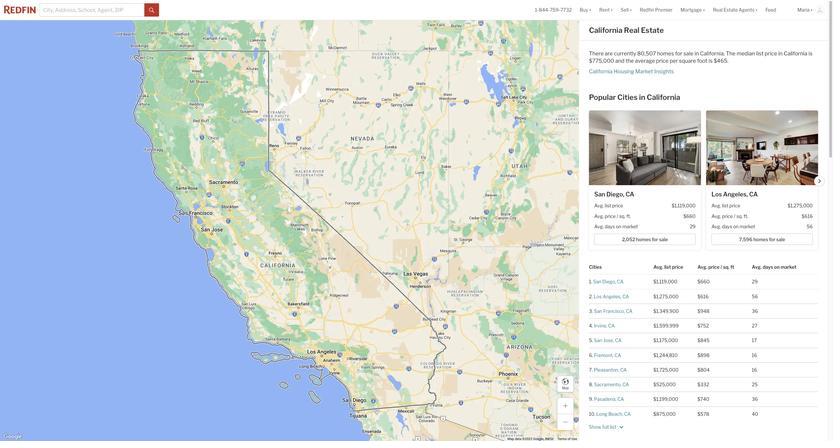 Task type: vqa. For each thing, say whether or not it's contained in the screenshot.
&
no



Task type: describe. For each thing, give the bounding box(es) containing it.
long
[[596, 411, 608, 417]]

/ for diego,
[[617, 213, 618, 219]]

27
[[752, 323, 758, 329]]

752
[[700, 323, 709, 329]]

currently
[[614, 50, 636, 57]]

1 vertical spatial 616
[[700, 294, 709, 299]]

$ 578
[[698, 411, 709, 417]]

mortgage ▾ button
[[681, 0, 705, 20]]

▾ for sell ▾
[[630, 7, 632, 13]]

0 horizontal spatial angeles,
[[603, 294, 622, 299]]

list inside there are currently 80,507 homes for sale in california. the median list price in california is $775,000 and the average price per square foot is $465.
[[756, 50, 764, 57]]

homes for san diego, ca
[[636, 237, 651, 242]]

avg. inside avg. price / sq. ft button
[[698, 264, 708, 270]]

the
[[726, 50, 736, 57]]

per
[[670, 58, 678, 64]]

terms of use
[[558, 437, 577, 441]]

redfin premier button
[[636, 0, 677, 20]]

use
[[572, 437, 577, 441]]

0 vertical spatial 56
[[807, 224, 813, 229]]

sale for los angeles, ca
[[776, 237, 785, 242]]

1 horizontal spatial 616
[[805, 213, 813, 219]]

housing
[[614, 68, 634, 75]]

. for 1
[[591, 279, 592, 285]]

on for angeles,
[[733, 224, 739, 229]]

los angeles, ca link
[[594, 294, 629, 299]]

$ 525,000
[[654, 382, 676, 388]]

sacramento,
[[594, 382, 622, 388]]

buy
[[580, 7, 588, 13]]

sq. for diego,
[[619, 213, 626, 219]]

inegi
[[545, 437, 554, 441]]

2,052 homes for sale
[[622, 237, 668, 242]]

0 vertical spatial diego,
[[607, 191, 624, 198]]

square
[[679, 58, 696, 64]]

market
[[635, 68, 653, 75]]

average
[[635, 58, 655, 64]]

market inside button
[[781, 264, 797, 270]]

759-
[[550, 7, 561, 13]]

for inside there are currently 80,507 homes for sale in california. the median list price in california is $775,000 and the average price per square foot is $465.
[[675, 50, 682, 57]]

san francisco, ca link
[[594, 308, 633, 314]]

. for 8
[[592, 382, 593, 388]]

▾ for maria ▾
[[811, 7, 813, 13]]

maria
[[798, 7, 810, 13]]

pleasanton,
[[594, 367, 619, 373]]

on for diego,
[[616, 224, 622, 229]]

cities button
[[589, 260, 654, 275]]

avg. days on market for diego,
[[594, 224, 638, 229]]

sq. for angeles,
[[737, 213, 743, 219]]

1 vertical spatial los
[[594, 294, 602, 299]]

804
[[700, 367, 710, 373]]

. for 3
[[592, 308, 593, 314]]

avg. days on market button
[[752, 260, 818, 275]]

. for 5
[[592, 338, 593, 344]]

1 horizontal spatial 29
[[752, 279, 758, 285]]

avg. list price for angeles,
[[712, 203, 740, 209]]

real inside dropdown button
[[713, 7, 723, 13]]

map region
[[0, 7, 580, 441]]

1 horizontal spatial $ 660
[[698, 279, 710, 285]]

10
[[589, 411, 594, 417]]

0 vertical spatial $ 1,119,000
[[672, 203, 696, 209]]

buy ▾ button
[[576, 0, 595, 20]]

16 for 804
[[752, 367, 757, 373]]

california.
[[700, 50, 725, 57]]

1-844-759-7732 link
[[535, 7, 572, 13]]

avg. list price for diego,
[[594, 203, 623, 209]]

premier
[[655, 7, 673, 13]]

1 horizontal spatial in
[[695, 50, 699, 57]]

1-
[[535, 7, 539, 13]]

california inside there are currently 80,507 homes for sale in california. the median list price in california is $775,000 and the average price per square foot is $465.
[[784, 50, 808, 57]]

fremont, ca link
[[594, 353, 621, 358]]

0 vertical spatial $ 660
[[684, 213, 696, 219]]

show full list
[[589, 424, 617, 430]]

1 vertical spatial $ 1,119,000
[[654, 279, 677, 285]]

2 . los angeles, ca
[[589, 294, 629, 299]]

10 . long beach, ca
[[589, 411, 631, 417]]

. for 9
[[592, 397, 593, 402]]

insights
[[654, 68, 674, 75]]

homes inside there are currently 80,507 homes for sale in california. the median list price in california is $775,000 and the average price per square foot is $465.
[[657, 50, 674, 57]]

▾ for rent ▾
[[611, 7, 613, 13]]

feed button
[[762, 0, 794, 20]]

9
[[589, 397, 592, 402]]

0 vertical spatial 1,119,000
[[675, 203, 696, 209]]

sell ▾
[[621, 7, 632, 13]]

buy ▾
[[580, 7, 591, 13]]

full
[[602, 424, 609, 430]]

ft
[[731, 264, 734, 270]]

terms of use link
[[558, 437, 577, 441]]

real estate agents ▾ link
[[713, 0, 758, 20]]

and
[[615, 58, 625, 64]]

photo of home in los angeles, ca image
[[706, 111, 818, 185]]

9 . pasadena, ca
[[589, 397, 624, 402]]

avg. days on market for angeles,
[[712, 224, 755, 229]]

map data ©2023 google, inegi
[[508, 437, 554, 441]]

days for angeles,
[[722, 224, 732, 229]]

4
[[589, 323, 592, 329]]

popular cities in california
[[589, 93, 680, 102]]

days inside button
[[763, 264, 773, 270]]

show
[[589, 424, 601, 430]]

median
[[737, 50, 755, 57]]

1-844-759-7732
[[535, 7, 572, 13]]

$ 752
[[698, 323, 709, 329]]

1 vertical spatial is
[[709, 58, 713, 64]]

▾ inside dropdown button
[[756, 7, 758, 13]]

google image
[[2, 433, 24, 441]]

$ 1,244,810
[[654, 353, 678, 358]]

3
[[589, 308, 592, 314]]

3 . san francisco, ca
[[589, 308, 633, 314]]

sale inside there are currently 80,507 homes for sale in california. the median list price in california is $775,000 and the average price per square foot is $465.
[[684, 50, 694, 57]]

buy ▾ button
[[580, 0, 591, 20]]

. for 6
[[592, 353, 593, 358]]

california housing market insights link
[[589, 68, 674, 75]]

market for angeles,
[[740, 224, 755, 229]]

avg. list price button
[[654, 260, 698, 275]]

$ 1,725,000
[[654, 367, 679, 373]]

1,275,000 for $ 616
[[791, 203, 813, 209]]

data
[[515, 437, 522, 441]]

▾ for buy ▾
[[589, 7, 591, 13]]

0 vertical spatial 660
[[686, 213, 696, 219]]

list inside button
[[664, 264, 671, 270]]

$ 898
[[698, 353, 710, 358]]

rent
[[599, 7, 610, 13]]

los angeles, ca
[[712, 191, 758, 198]]

8 . sacramento, ca
[[589, 382, 629, 388]]

avg. price / sq. ft. for angeles,
[[712, 213, 748, 219]]

8
[[589, 382, 592, 388]]

7
[[589, 367, 592, 373]]

ft. for diego,
[[627, 213, 631, 219]]

sell ▾ button
[[621, 0, 632, 20]]

1 horizontal spatial los
[[712, 191, 722, 198]]

0 horizontal spatial in
[[639, 93, 645, 102]]

irvine,
[[594, 323, 607, 329]]

/ for angeles,
[[734, 213, 736, 219]]

$ 1,275,000 for 616
[[788, 203, 813, 209]]

pasadena,
[[594, 397, 617, 402]]

sacramento, ca link
[[594, 382, 629, 388]]

cities inside button
[[589, 264, 602, 270]]

$ 332
[[698, 382, 709, 388]]

san jose, ca link
[[594, 338, 622, 344]]

578
[[700, 411, 709, 417]]

show full list link
[[589, 423, 818, 431]]

0 vertical spatial angeles,
[[723, 191, 748, 198]]

5 . san jose, ca
[[589, 338, 622, 344]]

california housing market insights
[[589, 68, 674, 75]]

740
[[700, 397, 709, 402]]

1 vertical spatial 56
[[752, 294, 758, 299]]



Task type: locate. For each thing, give the bounding box(es) containing it.
0 vertical spatial 36
[[752, 308, 758, 314]]

. left irvine,
[[592, 323, 593, 329]]

1,275,000 for $ 1,349,900
[[656, 294, 679, 299]]

$ 1,275,000 for 1,349,900
[[654, 294, 679, 299]]

$ 1,349,900
[[654, 308, 679, 314]]

0 horizontal spatial days
[[605, 224, 615, 229]]

beach,
[[609, 411, 623, 417]]

1,244,810
[[656, 353, 678, 358]]

list
[[756, 50, 764, 57], [605, 203, 611, 209], [722, 203, 729, 209], [664, 264, 671, 270], [610, 424, 616, 430]]

popular
[[589, 93, 616, 102]]

1
[[589, 279, 591, 285]]

real right mortgage ▾ on the right top
[[713, 7, 723, 13]]

6
[[589, 353, 592, 358]]

ft. up the 7,596
[[744, 213, 748, 219]]

avg. days on market inside avg. days on market button
[[752, 264, 797, 270]]

sell
[[621, 7, 629, 13]]

7732
[[561, 7, 572, 13]]

there
[[589, 50, 604, 57]]

0 vertical spatial map
[[562, 386, 569, 390]]

0 horizontal spatial los
[[594, 294, 602, 299]]

16 up 25
[[752, 367, 757, 373]]

1 vertical spatial $ 1,275,000
[[654, 294, 679, 299]]

0 vertical spatial 29
[[690, 224, 696, 229]]

cities
[[618, 93, 638, 102], [589, 264, 602, 270]]

2 horizontal spatial in
[[778, 50, 783, 57]]

. up 6
[[592, 338, 593, 344]]

$ 1,599,999
[[654, 323, 679, 329]]

0 horizontal spatial /
[[617, 213, 618, 219]]

price
[[765, 50, 777, 57], [656, 58, 669, 64], [612, 203, 623, 209], [730, 203, 740, 209], [605, 213, 616, 219], [722, 213, 733, 219], [672, 264, 683, 270], [708, 264, 720, 270]]

0 horizontal spatial 29
[[690, 224, 696, 229]]

pleasanton, ca link
[[594, 367, 627, 373]]

sq. inside button
[[723, 264, 730, 270]]

estate
[[724, 7, 738, 13], [641, 26, 664, 35]]

36 for 948
[[752, 308, 758, 314]]

in
[[695, 50, 699, 57], [778, 50, 783, 57], [639, 93, 645, 102]]

market
[[623, 224, 638, 229], [740, 224, 755, 229], [781, 264, 797, 270]]

of
[[568, 437, 571, 441]]

/ left ft
[[721, 264, 722, 270]]

map for map
[[562, 386, 569, 390]]

36 up 40
[[752, 397, 758, 402]]

2,052
[[622, 237, 635, 242]]

0 horizontal spatial map
[[508, 437, 514, 441]]

map inside button
[[562, 386, 569, 390]]

francisco,
[[603, 308, 625, 314]]

5 ▾ from the left
[[756, 7, 758, 13]]

0 horizontal spatial cities
[[589, 264, 602, 270]]

1 vertical spatial angeles,
[[603, 294, 622, 299]]

avg. days on market
[[594, 224, 638, 229], [712, 224, 755, 229], [752, 264, 797, 270]]

0 vertical spatial $ 1,275,000
[[788, 203, 813, 209]]

▾ right sell
[[630, 7, 632, 13]]

. up 3
[[592, 294, 593, 299]]

0 horizontal spatial estate
[[641, 26, 664, 35]]

▾ right mortgage
[[703, 7, 705, 13]]

4 ▾ from the left
[[703, 7, 705, 13]]

0 horizontal spatial 616
[[700, 294, 709, 299]]

1 horizontal spatial $ 616
[[802, 213, 813, 219]]

is
[[809, 50, 813, 57], [709, 58, 713, 64]]

on inside button
[[774, 264, 780, 270]]

0 horizontal spatial avg. list price
[[594, 203, 623, 209]]

avg. days on market up 2,052
[[594, 224, 638, 229]]

for right 2,052
[[652, 237, 658, 242]]

google,
[[533, 437, 544, 441]]

2 horizontal spatial sq.
[[737, 213, 743, 219]]

0 horizontal spatial 660
[[686, 213, 696, 219]]

submit search image
[[149, 8, 154, 13]]

1 horizontal spatial estate
[[724, 7, 738, 13]]

1 horizontal spatial 56
[[807, 224, 813, 229]]

2 ▾ from the left
[[611, 7, 613, 13]]

0 horizontal spatial real
[[624, 26, 640, 35]]

san diego, ca link
[[593, 279, 624, 285]]

california real estate
[[589, 26, 664, 35]]

1 horizontal spatial market
[[740, 224, 755, 229]]

1 36 from the top
[[752, 308, 758, 314]]

16 down 17
[[752, 353, 757, 358]]

1 horizontal spatial for
[[675, 50, 682, 57]]

estate down redfin premier button
[[641, 26, 664, 35]]

agents
[[739, 7, 755, 13]]

sq. down los angeles, ca
[[737, 213, 743, 219]]

1 vertical spatial 29
[[752, 279, 758, 285]]

2 horizontal spatial sale
[[776, 237, 785, 242]]

avg. inside avg. days on market button
[[752, 264, 762, 270]]

0 horizontal spatial $ 1,275,000
[[654, 294, 679, 299]]

. for 7
[[592, 367, 593, 373]]

rent ▾
[[599, 7, 613, 13]]

avg. price / sq. ft button
[[698, 260, 752, 275]]

rent ▾ button
[[599, 0, 613, 20]]

0 vertical spatial los
[[712, 191, 722, 198]]

$ 804
[[698, 367, 710, 373]]

1 horizontal spatial cities
[[618, 93, 638, 102]]

1 horizontal spatial ft.
[[744, 213, 748, 219]]

4 . irvine, ca
[[589, 323, 615, 329]]

1 horizontal spatial sq.
[[723, 264, 730, 270]]

diego,
[[607, 191, 624, 198], [602, 279, 616, 285]]

▾ right agents
[[756, 7, 758, 13]]

1 horizontal spatial map
[[562, 386, 569, 390]]

avg. price / sq. ft. for diego,
[[594, 213, 631, 219]]

map left 'data'
[[508, 437, 514, 441]]

1,119,000
[[675, 203, 696, 209], [656, 279, 677, 285]]

san for diego,
[[593, 279, 601, 285]]

pasadena, ca link
[[594, 397, 624, 402]]

▾ right rent
[[611, 7, 613, 13]]

estate inside dropdown button
[[724, 7, 738, 13]]

sq. left ft
[[723, 264, 730, 270]]

los
[[712, 191, 722, 198], [594, 294, 602, 299]]

sq. down san diego, ca
[[619, 213, 626, 219]]

. left pleasanton, at the right
[[592, 367, 593, 373]]

sale up avg. list price button
[[659, 237, 668, 242]]

1 vertical spatial 1,275,000
[[656, 294, 679, 299]]

for up per
[[675, 50, 682, 57]]

days down los angeles, ca
[[722, 224, 732, 229]]

days for diego,
[[605, 224, 615, 229]]

avg. days on market down 7,596 homes for sale on the bottom right of the page
[[752, 264, 797, 270]]

map left 8
[[562, 386, 569, 390]]

on down los angeles, ca
[[733, 224, 739, 229]]

avg. price / sq. ft
[[698, 264, 734, 270]]

16 for 898
[[752, 353, 757, 358]]

san for francisco,
[[594, 308, 602, 314]]

real
[[713, 7, 723, 13], [624, 26, 640, 35]]

. for 2
[[592, 294, 593, 299]]

1 vertical spatial map
[[508, 437, 514, 441]]

40
[[752, 411, 758, 417]]

0 horizontal spatial ft.
[[627, 213, 631, 219]]

0 horizontal spatial $ 616
[[698, 294, 709, 299]]

redfin
[[640, 7, 654, 13]]

▾ right "maria"
[[811, 7, 813, 13]]

. up 2
[[591, 279, 592, 285]]

avg. inside avg. list price button
[[654, 264, 663, 270]]

36 up 27
[[752, 308, 758, 314]]

avg.
[[594, 203, 604, 209], [712, 203, 721, 209], [594, 213, 604, 219], [712, 213, 721, 219], [594, 224, 604, 229], [712, 224, 721, 229], [654, 264, 663, 270], [698, 264, 708, 270], [752, 264, 762, 270]]

0 horizontal spatial sale
[[659, 237, 668, 242]]

cities right popular
[[618, 93, 638, 102]]

sq.
[[619, 213, 626, 219], [737, 213, 743, 219], [723, 264, 730, 270]]

0 horizontal spatial market
[[623, 224, 638, 229]]

1 vertical spatial 36
[[752, 397, 758, 402]]

1 horizontal spatial real
[[713, 7, 723, 13]]

1 horizontal spatial 660
[[700, 279, 710, 285]]

0 vertical spatial is
[[809, 50, 813, 57]]

2 horizontal spatial days
[[763, 264, 773, 270]]

1 horizontal spatial $ 1,275,000
[[788, 203, 813, 209]]

0 horizontal spatial sq.
[[619, 213, 626, 219]]

1 avg. price / sq. ft. from the left
[[594, 213, 631, 219]]

3 ▾ from the left
[[630, 7, 632, 13]]

avg. price / sq. ft. down san diego, ca
[[594, 213, 631, 219]]

6 ▾ from the left
[[811, 7, 813, 13]]

on
[[616, 224, 622, 229], [733, 224, 739, 229], [774, 264, 780, 270]]

2 ft. from the left
[[744, 213, 748, 219]]

1 vertical spatial real
[[624, 26, 640, 35]]

ft. for angeles,
[[744, 213, 748, 219]]

homes up per
[[657, 50, 674, 57]]

estate left agents
[[724, 7, 738, 13]]

2 avg. price / sq. ft. from the left
[[712, 213, 748, 219]]

1 vertical spatial 16
[[752, 367, 757, 373]]

. left 'sacramento,' at bottom
[[592, 382, 593, 388]]

0 horizontal spatial homes
[[636, 237, 651, 242]]

1 horizontal spatial on
[[733, 224, 739, 229]]

525,000
[[656, 382, 676, 388]]

0 vertical spatial 616
[[805, 213, 813, 219]]

0 horizontal spatial $ 660
[[684, 213, 696, 219]]

sale up avg. days on market button
[[776, 237, 785, 242]]

real estate agents ▾ button
[[709, 0, 762, 20]]

california
[[589, 26, 623, 35], [784, 50, 808, 57], [589, 68, 613, 75], [647, 93, 680, 102]]

mortgage ▾ button
[[677, 0, 709, 20]]

0 horizontal spatial on
[[616, 224, 622, 229]]

foot
[[697, 58, 708, 64]]

City, Address, School, Agent, ZIP search field
[[40, 3, 144, 17]]

80,507
[[637, 50, 656, 57]]

1 horizontal spatial homes
[[657, 50, 674, 57]]

$ 948
[[698, 308, 710, 314]]

875,000
[[656, 411, 676, 417]]

36 for 740
[[752, 397, 758, 402]]

0 vertical spatial 16
[[752, 353, 757, 358]]

17
[[752, 338, 757, 344]]

1 horizontal spatial 1,275,000
[[791, 203, 813, 209]]

6 . fremont, ca
[[589, 353, 621, 358]]

for for san diego, ca
[[652, 237, 658, 242]]

. for 10
[[594, 411, 595, 417]]

0 horizontal spatial for
[[652, 237, 658, 242]]

1 vertical spatial $ 616
[[698, 294, 709, 299]]

irvine, ca link
[[594, 323, 615, 329]]

on down san diego, ca
[[616, 224, 622, 229]]

. up 4
[[592, 308, 593, 314]]

0 vertical spatial $ 616
[[802, 213, 813, 219]]

homes right 2,052
[[636, 237, 651, 242]]

avg. days on market up the 7,596
[[712, 224, 755, 229]]

1,349,900
[[656, 308, 679, 314]]

0 vertical spatial 1,275,000
[[791, 203, 813, 209]]

long beach, ca link
[[596, 411, 631, 417]]

0 horizontal spatial 56
[[752, 294, 758, 299]]

1 . san diego, ca
[[589, 279, 624, 285]]

homes right the 7,596
[[753, 237, 768, 242]]

1 horizontal spatial avg. list price
[[654, 264, 683, 270]]

ft. up 2,052
[[627, 213, 631, 219]]

$775,000
[[589, 58, 614, 64]]

1 vertical spatial $ 660
[[698, 279, 710, 285]]

avg. list price inside button
[[654, 264, 683, 270]]

2 horizontal spatial on
[[774, 264, 780, 270]]

/
[[617, 213, 618, 219], [734, 213, 736, 219], [721, 264, 722, 270]]

1 horizontal spatial days
[[722, 224, 732, 229]]

2 horizontal spatial homes
[[753, 237, 768, 242]]

7,596 homes for sale
[[739, 237, 785, 242]]

0 horizontal spatial avg. price / sq. ft.
[[594, 213, 631, 219]]

. left pasadena,
[[592, 397, 593, 402]]

29
[[690, 224, 696, 229], [752, 279, 758, 285]]

0 vertical spatial cities
[[618, 93, 638, 102]]

660
[[686, 213, 696, 219], [700, 279, 710, 285]]

0 horizontal spatial 1,275,000
[[656, 294, 679, 299]]

/ down san diego, ca
[[617, 213, 618, 219]]

1 horizontal spatial angeles,
[[723, 191, 748, 198]]

1 vertical spatial 1,119,000
[[656, 279, 677, 285]]

. left 'fremont,'
[[592, 353, 593, 358]]

845
[[700, 338, 710, 344]]

terms
[[558, 437, 567, 441]]

2 horizontal spatial for
[[769, 237, 776, 242]]

sale for san diego, ca
[[659, 237, 668, 242]]

homes for los angeles, ca
[[753, 237, 768, 242]]

$ 1,275,000
[[788, 203, 813, 209], [654, 294, 679, 299]]

1 ft. from the left
[[627, 213, 631, 219]]

1 vertical spatial diego,
[[602, 279, 616, 285]]

. left long
[[594, 411, 595, 417]]

2 horizontal spatial /
[[734, 213, 736, 219]]

▾ right buy
[[589, 7, 591, 13]]

7 . pleasanton, ca
[[589, 367, 627, 373]]

market for diego,
[[623, 224, 638, 229]]

photo of home in san diego, ca image
[[589, 111, 701, 185]]

on down 7,596 homes for sale on the bottom right of the page
[[774, 264, 780, 270]]

avg. price / sq. ft. down los angeles, ca
[[712, 213, 748, 219]]

san for jose,
[[594, 338, 602, 344]]

feed
[[766, 7, 776, 13]]

1 16 from the top
[[752, 353, 757, 358]]

1 vertical spatial 660
[[700, 279, 710, 285]]

1 horizontal spatial avg. price / sq. ft.
[[712, 213, 748, 219]]

days
[[605, 224, 615, 229], [722, 224, 732, 229], [763, 264, 773, 270]]

fremont,
[[594, 353, 614, 358]]

0 vertical spatial real
[[713, 7, 723, 13]]

/ inside button
[[721, 264, 722, 270]]

. for 4
[[592, 323, 593, 329]]

1 horizontal spatial is
[[809, 50, 813, 57]]

1 ▾ from the left
[[589, 7, 591, 13]]

0 horizontal spatial is
[[709, 58, 713, 64]]

1 vertical spatial estate
[[641, 26, 664, 35]]

mortgage
[[681, 7, 702, 13]]

days down 7,596 homes for sale on the bottom right of the page
[[763, 264, 773, 270]]

maria ▾
[[798, 7, 813, 13]]

map for map data ©2023 google, inegi
[[508, 437, 514, 441]]

real down sell ▾ dropdown button
[[624, 26, 640, 35]]

days down san diego, ca
[[605, 224, 615, 229]]

2 16 from the top
[[752, 367, 757, 373]]

$465.
[[714, 58, 729, 64]]

/ down los angeles, ca
[[734, 213, 736, 219]]

7,596
[[739, 237, 753, 242]]

$ 660
[[684, 213, 696, 219], [698, 279, 710, 285]]

2 36 from the top
[[752, 397, 758, 402]]

$ 1,119,000
[[672, 203, 696, 209], [654, 279, 677, 285]]

next image
[[818, 179, 822, 183]]

$ 616
[[802, 213, 813, 219], [698, 294, 709, 299]]

2 horizontal spatial avg. list price
[[712, 203, 740, 209]]

1,275,000
[[791, 203, 813, 209], [656, 294, 679, 299]]

sale up square
[[684, 50, 694, 57]]

for for los angeles, ca
[[769, 237, 776, 242]]

1,199,000
[[656, 397, 678, 402]]

real estate agents ▾
[[713, 7, 758, 13]]

▾ for mortgage ▾
[[703, 7, 705, 13]]

cities up 1
[[589, 264, 602, 270]]

1 horizontal spatial sale
[[684, 50, 694, 57]]

0 vertical spatial estate
[[724, 7, 738, 13]]

for right the 7,596
[[769, 237, 776, 242]]



